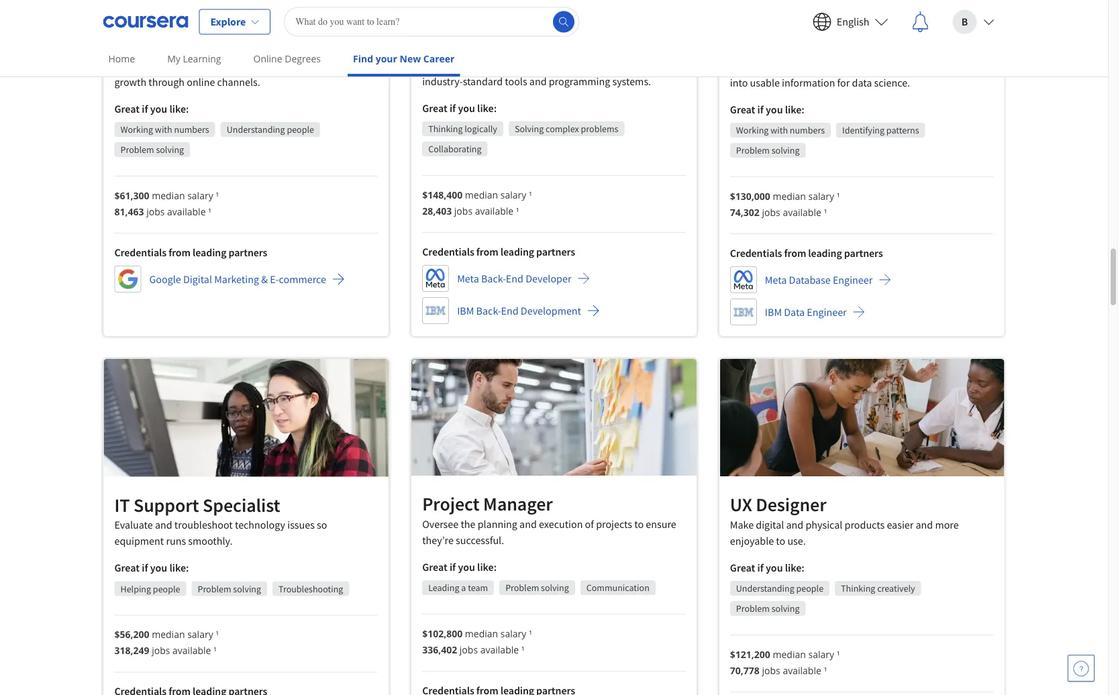 Task type: vqa. For each thing, say whether or not it's contained in the screenshot.
the bottom Thinking
yes



Task type: describe. For each thing, give the bounding box(es) containing it.
strategies
[[234, 59, 277, 73]]

b button
[[942, 0, 1005, 43]]

problem solving for design and build systems to collect and transform data into usable information for data science.
[[736, 144, 800, 157]]

projects
[[596, 518, 632, 531]]

1 horizontal spatial people
[[287, 124, 314, 136]]

ux designer make digital and physical products easier and more enjoyable to use.
[[730, 493, 959, 548]]

helping
[[121, 583, 151, 595]]

back- for meta
[[481, 272, 506, 285]]

problem solving for define and develop digital strategies to deliver business growth through online channels.
[[121, 144, 184, 156]]

working for design and build systems to collect and transform data into usable information for data science.
[[736, 124, 769, 136]]

creatively
[[878, 583, 915, 595]]

working for define and develop digital strategies to deliver business growth through online channels.
[[121, 124, 153, 136]]

planning
[[478, 518, 518, 531]]

make
[[730, 518, 754, 532]]

credentials from leading partners for developer
[[422, 245, 575, 258]]

1 horizontal spatial data
[[955, 60, 975, 73]]

jobs inside $121,200 median salary ¹ 70,778 jobs available ¹
[[762, 664, 781, 677]]

ibm back-end development
[[457, 304, 581, 317]]

ibm back-end development link
[[422, 297, 600, 324]]

solving for make digital and physical products easier and more enjoyable to use.
[[772, 603, 800, 615]]

problem solving right team
[[506, 582, 569, 594]]

from for define
[[169, 246, 191, 259]]

you for marketer
[[150, 102, 167, 116]]

ibm for ibm data engineer
[[765, 306, 782, 319]]

jobs inside $130,000 median salary ¹ 74,302 jobs available ¹
[[762, 206, 781, 219]]

and left more
[[916, 518, 933, 532]]

successful.
[[456, 534, 504, 547]]

online
[[253, 52, 282, 65]]

people for it support specialist
[[153, 583, 180, 595]]

working with numbers for design and build systems to collect and transform data into usable information for data science.
[[736, 124, 825, 136]]

credentials for define
[[114, 246, 167, 259]]

enjoyable
[[730, 534, 774, 548]]

$61,300 median salary ¹ 81,463 jobs available ¹
[[114, 189, 219, 218]]

problem solving for make digital and physical products easier and more enjoyable to use.
[[736, 603, 800, 615]]

meta database engineer link
[[730, 267, 892, 294]]

available for support
[[173, 644, 211, 657]]

salary for end
[[501, 188, 527, 201]]

more
[[935, 518, 959, 532]]

available inside $130,000 median salary ¹ 74,302 jobs available ¹
[[783, 206, 822, 219]]

marketing
[[214, 273, 259, 286]]

great for end
[[422, 101, 448, 115]]

$121,200 median salary ¹ 70,778 jobs available ¹
[[730, 648, 840, 677]]

solving left communication
[[541, 582, 569, 594]]

you for end
[[458, 101, 475, 115]]

jobs for manager
[[460, 644, 478, 656]]

project manager oversee the planning and execution of projects to ensure they're successful.
[[422, 492, 677, 547]]

designer
[[756, 493, 827, 516]]

and up use.
[[786, 518, 804, 532]]

with for define and develop digital strategies to deliver business growth through online channels.
[[155, 124, 172, 136]]

products
[[845, 518, 885, 532]]

credentials from leading partners for define
[[114, 246, 267, 259]]

science.
[[874, 76, 910, 89]]

google digital marketing & e-commerce link
[[114, 266, 345, 293]]

ibm data engineer link
[[730, 299, 866, 326]]

2 horizontal spatial partners
[[844, 247, 883, 260]]

logically
[[465, 123, 497, 135]]

structures
[[465, 58, 510, 72]]

build
[[422, 58, 446, 72]]

and inside digital marketer define and develop digital strategies to deliver business growth through online channels.
[[146, 59, 163, 73]]

problem solving down smoothly. at left
[[198, 583, 261, 595]]

median for support
[[152, 628, 185, 641]]

thinking creatively
[[841, 583, 915, 595]]

find
[[353, 52, 373, 65]]

and up science.
[[889, 60, 906, 73]]

back-end developer build the structures that help websites function using industry-standard tools and programming systems.
[[422, 33, 660, 88]]

smoothly.
[[188, 535, 233, 548]]

2 horizontal spatial from
[[784, 247, 806, 260]]

industry-
[[422, 74, 463, 88]]

you down enjoyable
[[766, 561, 783, 575]]

transform
[[908, 60, 953, 73]]

growth
[[114, 75, 146, 89]]

available for marketer
[[167, 205, 206, 218]]

336,402
[[422, 644, 457, 656]]

data
[[784, 306, 805, 319]]

thinking for thinking creatively
[[841, 583, 876, 595]]

explore
[[210, 15, 246, 29]]

you for manager
[[458, 561, 475, 574]]

collect
[[857, 60, 887, 73]]

great if you like: for support
[[114, 561, 189, 575]]

technology
[[235, 518, 285, 532]]

leading for define
[[193, 246, 226, 259]]

2 horizontal spatial leading
[[809, 247, 842, 260]]

digital inside digital marketer define and develop digital strategies to deliver business growth through online channels.
[[114, 34, 167, 58]]

business
[[323, 59, 362, 73]]

digital inside google digital marketing & e-commerce link
[[183, 273, 212, 286]]

equipment
[[114, 535, 164, 548]]

design
[[730, 60, 761, 73]]

explore button
[[199, 9, 271, 35]]

back- inside back-end developer build the structures that help websites function using industry-standard tools and programming systems.
[[422, 33, 466, 57]]

ibm for ibm back-end development
[[457, 304, 474, 317]]

$130,000
[[730, 190, 771, 203]]

to inside project manager oversee the planning and execution of projects to ensure they're successful.
[[635, 518, 644, 531]]

project
[[422, 492, 480, 516]]

74,302
[[730, 206, 760, 219]]

execution
[[539, 518, 583, 531]]

manager
[[483, 492, 553, 516]]

that
[[512, 58, 531, 72]]

if down usable
[[758, 103, 764, 116]]

ensure
[[646, 518, 677, 531]]

$56,200 median salary ¹ 318,249 jobs available ¹
[[114, 628, 219, 657]]

digital marketer define and develop digital strategies to deliver business growth through online channels.
[[114, 34, 362, 89]]

if for support
[[142, 561, 148, 575]]

oversee
[[422, 518, 459, 531]]

0 horizontal spatial understanding people
[[227, 124, 314, 136]]

you down usable
[[766, 103, 783, 116]]

solving
[[515, 123, 544, 135]]

my learning
[[167, 52, 221, 65]]

jobs for end
[[454, 204, 473, 217]]

engineer for ibm data engineer
[[807, 306, 847, 319]]

great down into
[[730, 103, 756, 116]]

like: for end
[[477, 101, 497, 115]]

and inside project manager oversee the planning and execution of projects to ensure they're successful.
[[520, 518, 537, 531]]

through
[[149, 75, 185, 89]]

channels.
[[217, 75, 260, 89]]

credentials for developer
[[422, 245, 474, 258]]

standard
[[463, 74, 503, 88]]

great if you like: down enjoyable
[[730, 561, 805, 575]]

$130,000 median salary ¹ 74,302 jobs available ¹
[[730, 190, 840, 219]]

$102,800
[[422, 627, 463, 640]]

troubleshoot
[[174, 518, 233, 532]]

learning
[[183, 52, 221, 65]]

develop
[[165, 59, 201, 73]]

google
[[149, 273, 181, 286]]

$102,800 median salary ¹ 336,402 jobs available ¹
[[422, 627, 532, 656]]

physical
[[806, 518, 843, 532]]

$121,200
[[730, 648, 771, 661]]

team
[[468, 582, 488, 594]]

deliver
[[290, 59, 321, 73]]

troubleshooting
[[279, 583, 343, 595]]

great for support
[[114, 561, 140, 575]]

information
[[782, 76, 835, 89]]

helping people
[[121, 583, 180, 595]]

data engineer role image
[[720, 0, 1005, 18]]

end for meta
[[506, 272, 524, 285]]

google digital marketing & e-commerce
[[149, 273, 326, 286]]

great for marketer
[[114, 102, 140, 116]]

like: for support
[[169, 561, 189, 575]]

programming
[[549, 74, 610, 88]]

numbers for design and build systems to collect and transform data into usable information for data science.
[[790, 124, 825, 136]]

thinking for thinking logically
[[428, 123, 463, 135]]

end for ibm
[[501, 304, 519, 317]]

meta database engineer
[[765, 273, 873, 287]]

you for support
[[150, 561, 167, 575]]



Task type: locate. For each thing, give the bounding box(es) containing it.
great if you like: for manager
[[422, 561, 497, 574]]

people for ux designer
[[797, 583, 824, 595]]

digital right google
[[183, 273, 212, 286]]

1 horizontal spatial ibm
[[765, 306, 782, 319]]

like: up team
[[477, 561, 497, 574]]

0 vertical spatial digital
[[114, 34, 167, 58]]

if up the thinking logically
[[450, 101, 456, 115]]

to inside digital marketer define and develop digital strategies to deliver business growth through online channels.
[[279, 59, 288, 73]]

problem solving
[[121, 144, 184, 156], [736, 144, 800, 157], [506, 582, 569, 594], [198, 583, 261, 595], [736, 603, 800, 615]]

1 vertical spatial understanding people
[[736, 583, 824, 595]]

median inside $130,000 median salary ¹ 74,302 jobs available ¹
[[773, 190, 806, 203]]

0 horizontal spatial understanding
[[227, 124, 285, 136]]

developer inside back-end developer build the structures that help websites function using industry-standard tools and programming systems.
[[501, 33, 583, 57]]

working down growth
[[121, 124, 153, 136]]

great if you like: down usable
[[730, 103, 805, 116]]

working with numbers down through
[[121, 124, 209, 136]]

understanding down channels.
[[227, 124, 285, 136]]

like: for marketer
[[169, 102, 189, 116]]

available right 81,463
[[167, 205, 206, 218]]

runs
[[166, 535, 186, 548]]

median
[[465, 188, 498, 201], [152, 189, 185, 202], [773, 190, 806, 203], [465, 627, 498, 640], [152, 628, 185, 641], [773, 648, 806, 661]]

to inside design and build systems to collect and transform data into usable information for data science.
[[846, 60, 855, 73]]

available right 336,402
[[480, 644, 519, 656]]

available inside $102,800 median salary ¹ 336,402 jobs available ¹
[[480, 644, 519, 656]]

0 horizontal spatial thinking
[[428, 123, 463, 135]]

with down usable
[[771, 124, 788, 136]]

with for design and build systems to collect and transform data into usable information for data science.
[[771, 124, 788, 136]]

problems
[[581, 123, 619, 135]]

1 vertical spatial back-
[[481, 272, 506, 285]]

leading a team
[[428, 582, 488, 594]]

great for manager
[[422, 561, 448, 574]]

issues
[[287, 518, 315, 532]]

credentials down 74,302
[[730, 247, 782, 260]]

2 horizontal spatial credentials from leading partners
[[730, 247, 883, 260]]

digital up enjoyable
[[756, 518, 784, 532]]

salary for support
[[187, 628, 213, 641]]

help
[[533, 58, 553, 72]]

online
[[187, 75, 215, 89]]

great
[[422, 101, 448, 115], [114, 102, 140, 116], [730, 103, 756, 116], [422, 561, 448, 574], [730, 561, 756, 575], [114, 561, 140, 575]]

1 horizontal spatial working with numbers
[[736, 124, 825, 136]]

understanding down enjoyable
[[736, 583, 795, 595]]

1 horizontal spatial leading
[[501, 245, 534, 258]]

ux designer image
[[720, 359, 1005, 476]]

support
[[134, 493, 199, 517]]

1 horizontal spatial digital
[[756, 518, 784, 532]]

0 vertical spatial understanding people
[[227, 124, 314, 136]]

leading up google digital marketing & e-commerce link
[[193, 246, 226, 259]]

if up 'leading a team' in the left bottom of the page
[[450, 561, 456, 574]]

jobs inside the '$148,400 median salary ¹ 28,403 jobs available ¹'
[[454, 204, 473, 217]]

numbers
[[174, 124, 209, 136], [790, 124, 825, 136]]

salary inside $130,000 median salary ¹ 74,302 jobs available ¹
[[809, 190, 835, 203]]

tools
[[505, 74, 527, 88]]

understanding people
[[227, 124, 314, 136], [736, 583, 824, 595]]

available right '318,249'
[[173, 644, 211, 657]]

0 horizontal spatial working with numbers
[[121, 124, 209, 136]]

$61,300
[[114, 189, 149, 202]]

and up usable
[[763, 60, 780, 73]]

your
[[376, 52, 397, 65]]

developer up 'development'
[[526, 272, 572, 285]]

jobs for marketer
[[146, 205, 165, 218]]

websites
[[555, 58, 594, 72]]

working with numbers
[[121, 124, 209, 136], [736, 124, 825, 136]]

end up ibm back-end development link
[[506, 272, 524, 285]]

and inside it support specialist evaluate and troubleshoot technology issues so equipment runs smoothly.
[[155, 518, 172, 532]]

ibm left data
[[765, 306, 782, 319]]

e-
[[270, 273, 279, 286]]

credentials from leading partners up google
[[114, 246, 267, 259]]

0 horizontal spatial credentials
[[114, 246, 167, 259]]

problem for design and build systems to collect and transform data into usable information for data science.
[[736, 144, 770, 157]]

salary inside "$56,200 median salary ¹ 318,249 jobs available ¹"
[[187, 628, 213, 641]]

the up successful.
[[461, 518, 476, 531]]

like: down the runs
[[169, 561, 189, 575]]

if down growth
[[142, 102, 148, 116]]

collaborating
[[428, 143, 482, 155]]

1 horizontal spatial with
[[771, 124, 788, 136]]

problem solving up $130,000
[[736, 144, 800, 157]]

1 vertical spatial thinking
[[841, 583, 876, 595]]

jobs inside "$56,200 median salary ¹ 318,249 jobs available ¹"
[[152, 644, 170, 657]]

2 horizontal spatial credentials
[[730, 247, 782, 260]]

it support specialist image
[[104, 359, 389, 477]]

available for manager
[[480, 644, 519, 656]]

if up helping people
[[142, 561, 148, 575]]

problem for make digital and physical products easier and more enjoyable to use.
[[736, 603, 770, 615]]

great if you like: for end
[[422, 101, 497, 115]]

median for end
[[465, 188, 498, 201]]

great up helping
[[114, 561, 140, 575]]

credentials from leading partners up the meta back-end developer 'link'
[[422, 245, 575, 258]]

digital up define
[[114, 34, 167, 58]]

0 horizontal spatial people
[[153, 583, 180, 595]]

coursera image
[[103, 11, 188, 33]]

define
[[114, 59, 143, 73]]

career
[[423, 52, 455, 65]]

from up google
[[169, 246, 191, 259]]

0 horizontal spatial digital
[[114, 34, 167, 58]]

0 vertical spatial digital
[[203, 59, 231, 73]]

like: down use.
[[785, 561, 805, 575]]

you down through
[[150, 102, 167, 116]]

digital inside digital marketer define and develop digital strategies to deliver business growth through online channels.
[[203, 59, 231, 73]]

evaluate
[[114, 518, 153, 532]]

credentials up google
[[114, 246, 167, 259]]

1 horizontal spatial from
[[477, 245, 499, 258]]

1 horizontal spatial numbers
[[790, 124, 825, 136]]

available inside "$56,200 median salary ¹ 318,249 jobs available ¹"
[[173, 644, 211, 657]]

jobs for support
[[152, 644, 170, 657]]

1 horizontal spatial understanding
[[736, 583, 795, 595]]

from up the meta back-end developer 'link'
[[477, 245, 499, 258]]

with down through
[[155, 124, 172, 136]]

solving up $61,300 median salary ¹ 81,463 jobs available ¹
[[156, 144, 184, 156]]

median inside $121,200 median salary ¹ 70,778 jobs available ¹
[[773, 648, 806, 661]]

median inside $102,800 median salary ¹ 336,402 jobs available ¹
[[465, 627, 498, 640]]

communication
[[587, 582, 650, 594]]

jobs inside $61,300 median salary ¹ 81,463 jobs available ¹
[[146, 205, 165, 218]]

solving up $121,200 median salary ¹ 70,778 jobs available ¹
[[772, 603, 800, 615]]

database
[[789, 273, 831, 287]]

if for manager
[[450, 561, 456, 574]]

design and build systems to collect and transform data into usable information for data science.
[[730, 60, 975, 89]]

great down growth
[[114, 102, 140, 116]]

0 vertical spatial thinking
[[428, 123, 463, 135]]

1 vertical spatial end
[[506, 272, 524, 285]]

&
[[261, 273, 268, 286]]

great down industry-
[[422, 101, 448, 115]]

systems.
[[613, 74, 651, 88]]

1 vertical spatial developer
[[526, 272, 572, 285]]

it
[[114, 493, 130, 517]]

1 horizontal spatial thinking
[[841, 583, 876, 595]]

0 horizontal spatial leading
[[193, 246, 226, 259]]

online degrees
[[253, 52, 321, 65]]

to left deliver
[[279, 59, 288, 73]]

salary for marketer
[[187, 189, 213, 202]]

find your new career
[[353, 52, 455, 65]]

it support specialist evaluate and troubleshoot technology issues so equipment runs smoothly.
[[114, 493, 327, 548]]

available right 28,403
[[475, 204, 514, 217]]

like: up "logically"
[[477, 101, 497, 115]]

median right $148,400
[[465, 188, 498, 201]]

0 vertical spatial the
[[448, 58, 463, 72]]

project manager image
[[412, 359, 697, 476]]

and inside back-end developer build the structures that help websites function using industry-standard tools and programming systems.
[[530, 74, 547, 88]]

median for marketer
[[152, 189, 185, 202]]

What do you want to learn? text field
[[284, 7, 580, 37]]

leading for developer
[[501, 245, 534, 258]]

available inside $121,200 median salary ¹ 70,778 jobs available ¹
[[783, 664, 822, 677]]

developer
[[501, 33, 583, 57], [526, 272, 572, 285]]

1 vertical spatial digital
[[756, 518, 784, 532]]

engineer for meta database engineer
[[833, 273, 873, 287]]

the inside back-end developer build the structures that help websites function using industry-standard tools and programming systems.
[[448, 58, 463, 72]]

the up industry-
[[448, 58, 463, 72]]

¹
[[529, 188, 532, 201], [216, 189, 219, 202], [837, 190, 840, 203], [516, 204, 519, 217], [208, 205, 211, 218], [824, 206, 827, 219], [529, 627, 532, 640], [216, 628, 219, 641], [521, 644, 525, 656], [214, 644, 217, 657], [837, 648, 840, 661], [824, 664, 827, 677]]

end down the meta back-end developer 'link'
[[501, 304, 519, 317]]

commerce
[[279, 273, 326, 286]]

None search field
[[284, 7, 580, 37]]

partners for back-end developer
[[536, 245, 575, 258]]

b
[[962, 15, 968, 29]]

0 horizontal spatial with
[[155, 124, 172, 136]]

leading
[[501, 245, 534, 258], [193, 246, 226, 259], [809, 247, 842, 260]]

0 horizontal spatial from
[[169, 246, 191, 259]]

1 horizontal spatial credentials
[[422, 245, 474, 258]]

numbers down online
[[174, 124, 209, 136]]

patterns
[[887, 124, 919, 136]]

developer inside 'link'
[[526, 272, 572, 285]]

$148,400 median salary ¹ 28,403 jobs available ¹
[[422, 188, 532, 217]]

0 horizontal spatial numbers
[[174, 124, 209, 136]]

median inside the '$148,400 median salary ¹ 28,403 jobs available ¹'
[[465, 188, 498, 201]]

meta for meta back-end developer
[[457, 272, 479, 285]]

back- for ibm
[[476, 304, 501, 317]]

$56,200
[[114, 628, 149, 641]]

2 horizontal spatial people
[[797, 583, 824, 595]]

meta back-end developer link
[[422, 265, 590, 292]]

problem right team
[[506, 582, 539, 594]]

0 horizontal spatial working
[[121, 124, 153, 136]]

working with numbers for define and develop digital strategies to deliver business growth through online channels.
[[121, 124, 209, 136]]

0 horizontal spatial credentials from leading partners
[[114, 246, 267, 259]]

solving for design and build systems to collect and transform data into usable information for data science.
[[772, 144, 800, 157]]

1 horizontal spatial working
[[736, 124, 769, 136]]

home
[[108, 52, 135, 65]]

they're
[[422, 534, 454, 547]]

available inside the '$148,400 median salary ¹ 28,403 jobs available ¹'
[[475, 204, 514, 217]]

salary for manager
[[501, 627, 527, 640]]

new
[[400, 52, 421, 65]]

build
[[782, 60, 805, 73]]

ibm data engineer
[[765, 306, 847, 319]]

to inside ux designer make digital and physical products easier and more enjoyable to use.
[[776, 534, 786, 548]]

jobs right '318,249'
[[152, 644, 170, 657]]

median inside "$56,200 median salary ¹ 318,249 jobs available ¹"
[[152, 628, 185, 641]]

median right $61,300
[[152, 189, 185, 202]]

digital inside ux designer make digital and physical products easier and more enjoyable to use.
[[756, 518, 784, 532]]

from up database
[[784, 247, 806, 260]]

median right $130,000
[[773, 190, 806, 203]]

to left use.
[[776, 534, 786, 548]]

jobs right 336,402
[[460, 644, 478, 656]]

you up the thinking logically
[[458, 101, 475, 115]]

credentials down 28,403
[[422, 245, 474, 258]]

jobs inside $102,800 median salary ¹ 336,402 jobs available ¹
[[460, 644, 478, 656]]

1 horizontal spatial digital
[[183, 273, 212, 286]]

problem up $130,000
[[736, 144, 770, 157]]

and down the manager
[[520, 518, 537, 531]]

0 horizontal spatial ibm
[[457, 304, 474, 317]]

end
[[466, 33, 497, 57], [506, 272, 524, 285], [501, 304, 519, 317]]

great down enjoyable
[[730, 561, 756, 575]]

median for manager
[[465, 627, 498, 640]]

easier
[[887, 518, 914, 532]]

median inside $61,300 median salary ¹ 81,463 jobs available ¹
[[152, 189, 185, 202]]

data right transform
[[955, 60, 975, 73]]

problem solving up $61,300
[[121, 144, 184, 156]]

problem up $121,200
[[736, 603, 770, 615]]

0 vertical spatial data
[[955, 60, 975, 73]]

credentials
[[422, 245, 474, 258], [114, 246, 167, 259], [730, 247, 782, 260]]

so
[[317, 518, 327, 532]]

1 horizontal spatial credentials from leading partners
[[422, 245, 575, 258]]

partners for digital marketer
[[229, 246, 267, 259]]

available inside $61,300 median salary ¹ 81,463 jobs available ¹
[[167, 205, 206, 218]]

thinking up collaborating
[[428, 123, 463, 135]]

from for developer
[[477, 245, 499, 258]]

1 vertical spatial digital
[[183, 273, 212, 286]]

thinking
[[428, 123, 463, 135], [841, 583, 876, 595]]

working with numbers down usable
[[736, 124, 825, 136]]

the
[[448, 58, 463, 72], [461, 518, 476, 531]]

to up for
[[846, 60, 855, 73]]

salary inside $102,800 median salary ¹ 336,402 jobs available ¹
[[501, 627, 527, 640]]

home link
[[103, 44, 140, 74]]

1 horizontal spatial understanding people
[[736, 583, 824, 595]]

for
[[838, 76, 850, 89]]

2 vertical spatial back-
[[476, 304, 501, 317]]

use.
[[788, 534, 806, 548]]

2 vertical spatial end
[[501, 304, 519, 317]]

meta for meta database engineer
[[765, 273, 787, 287]]

0 horizontal spatial meta
[[457, 272, 479, 285]]

my learning link
[[162, 44, 227, 74]]

0 horizontal spatial data
[[852, 76, 872, 89]]

data
[[955, 60, 975, 73], [852, 76, 872, 89]]

median right '$56,200'
[[152, 628, 185, 641]]

like:
[[477, 101, 497, 115], [169, 102, 189, 116], [785, 103, 805, 116], [477, 561, 497, 574], [785, 561, 805, 575], [169, 561, 189, 575]]

meta
[[457, 272, 479, 285], [765, 273, 787, 287]]

you up helping people
[[150, 561, 167, 575]]

problem up $61,300
[[121, 144, 154, 156]]

back- up build
[[422, 33, 466, 57]]

0 vertical spatial engineer
[[833, 273, 873, 287]]

ibm
[[457, 304, 474, 317], [765, 306, 782, 319]]

available
[[475, 204, 514, 217], [167, 205, 206, 218], [783, 206, 822, 219], [480, 644, 519, 656], [173, 644, 211, 657], [783, 664, 822, 677]]

leading up meta database engineer
[[809, 247, 842, 260]]

solving left troubleshooting
[[233, 583, 261, 595]]

a
[[461, 582, 466, 594]]

end inside back-end developer build the structures that help websites function using industry-standard tools and programming systems.
[[466, 33, 497, 57]]

problem down smoothly. at left
[[198, 583, 231, 595]]

great if you like: up helping people
[[114, 561, 189, 575]]

0 vertical spatial understanding
[[227, 124, 285, 136]]

like: for manager
[[477, 561, 497, 574]]

end up structures
[[466, 33, 497, 57]]

1 vertical spatial engineer
[[807, 306, 847, 319]]

0 vertical spatial back-
[[422, 33, 466, 57]]

1 horizontal spatial meta
[[765, 273, 787, 287]]

ux
[[730, 493, 752, 516]]

salary inside the '$148,400 median salary ¹ 28,403 jobs available ¹'
[[501, 188, 527, 201]]

solving for define and develop digital strategies to deliver business growth through online channels.
[[156, 144, 184, 156]]

318,249
[[114, 644, 149, 657]]

degrees
[[285, 52, 321, 65]]

great if you like: up 'leading a team' in the left bottom of the page
[[422, 561, 497, 574]]

81,463
[[114, 205, 144, 218]]

1 horizontal spatial partners
[[536, 245, 575, 258]]

jobs right 74,302
[[762, 206, 781, 219]]

back- down the meta back-end developer 'link'
[[476, 304, 501, 317]]

if down enjoyable
[[758, 561, 764, 575]]

people down deliver
[[287, 124, 314, 136]]

available for end
[[475, 204, 514, 217]]

partners up meta database engineer
[[844, 247, 883, 260]]

systems
[[807, 60, 844, 73]]

engineer right data
[[807, 306, 847, 319]]

0 horizontal spatial partners
[[229, 246, 267, 259]]

salary inside $61,300 median salary ¹ 81,463 jobs available ¹
[[187, 189, 213, 202]]

0 vertical spatial end
[[466, 33, 497, 57]]

people down use.
[[797, 583, 824, 595]]

meta left database
[[765, 273, 787, 287]]

great if you like: for marketer
[[114, 102, 189, 116]]

thinking left creatively on the bottom of the page
[[841, 583, 876, 595]]

0 horizontal spatial digital
[[203, 59, 231, 73]]

if for marketer
[[142, 102, 148, 116]]

salary inside $121,200 median salary ¹ 70,778 jobs available ¹
[[809, 648, 835, 661]]

great up leading
[[422, 561, 448, 574]]

1 vertical spatial understanding
[[736, 583, 795, 595]]

numbers for define and develop digital strategies to deliver business growth through online channels.
[[174, 124, 209, 136]]

marketer
[[170, 34, 242, 58]]

using
[[636, 58, 660, 72]]

available right 74,302
[[783, 206, 822, 219]]

help center image
[[1073, 661, 1090, 677]]

great if you like: down through
[[114, 102, 189, 116]]

meta inside 'link'
[[457, 272, 479, 285]]

online degrees link
[[248, 44, 326, 74]]

1 vertical spatial data
[[852, 76, 872, 89]]

of
[[585, 518, 594, 531]]

problem for define and develop digital strategies to deliver business growth through online channels.
[[121, 144, 154, 156]]

people right helping
[[153, 583, 180, 595]]

digital marketer image
[[104, 0, 389, 18]]

the inside project manager oversee the planning and execution of projects to ensure they're successful.
[[461, 518, 476, 531]]

to left 'ensure'
[[635, 518, 644, 531]]

if for end
[[450, 101, 456, 115]]

back- inside 'link'
[[481, 272, 506, 285]]

end inside 'link'
[[506, 272, 524, 285]]

salary
[[501, 188, 527, 201], [187, 189, 213, 202], [809, 190, 835, 203], [501, 627, 527, 640], [187, 628, 213, 641], [809, 648, 835, 661]]

0 vertical spatial developer
[[501, 33, 583, 57]]

1 vertical spatial the
[[461, 518, 476, 531]]

median right $121,200
[[773, 648, 806, 661]]

problem
[[121, 144, 154, 156], [736, 144, 770, 157], [506, 582, 539, 594], [198, 583, 231, 595], [736, 603, 770, 615]]

like: down information
[[785, 103, 805, 116]]

specialist
[[203, 493, 280, 517]]

leading up meta back-end developer
[[501, 245, 534, 258]]



